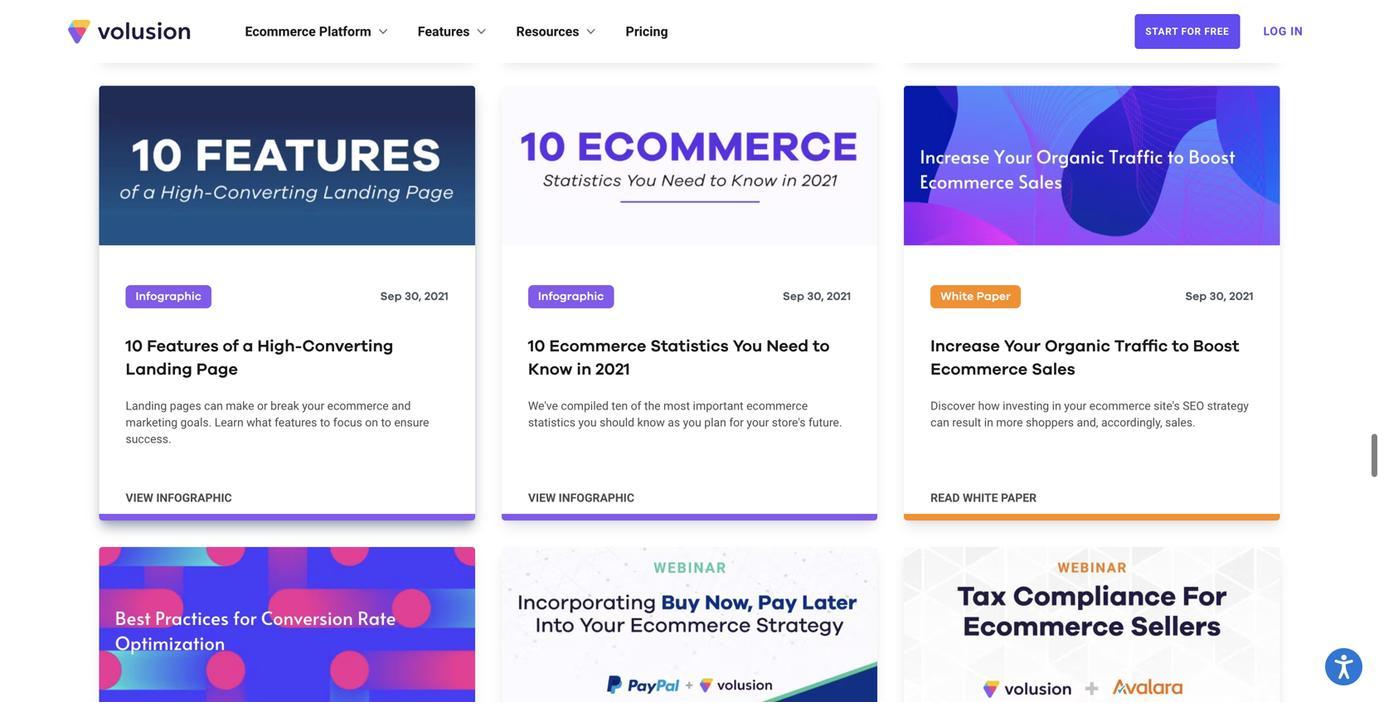 Task type: vqa. For each thing, say whether or not it's contained in the screenshot.


Task type: locate. For each thing, give the bounding box(es) containing it.
boost
[[1193, 338, 1239, 355]]

1 horizontal spatial ecommerce
[[549, 338, 646, 355]]

2 landing from the top
[[126, 399, 167, 413]]

your inside the we've compiled ten of the most important ecommerce statistics you should know as you plan for your store's future.
[[747, 416, 769, 430]]

focus
[[333, 416, 362, 430]]

ecommerce left platform
[[245, 24, 316, 39]]

0 horizontal spatial features
[[147, 338, 219, 355]]

landing inside 10 features of a high-converting landing page
[[126, 362, 192, 378]]

ecommerce for 10 ecommerce statistics you need to know in 2021
[[746, 399, 808, 413]]

sep 30, 2021 for to
[[783, 291, 851, 303]]

site's
[[1154, 399, 1180, 413]]

1 30, from the left
[[405, 291, 422, 303]]

in down how
[[984, 416, 993, 430]]

2 30, from the left
[[807, 291, 824, 303]]

a
[[243, 338, 253, 355]]

0 vertical spatial ecommerce
[[245, 24, 316, 39]]

1 horizontal spatial infographic
[[538, 291, 604, 303]]

page
[[196, 362, 238, 378]]

1 horizontal spatial you
[[683, 416, 701, 430]]

1 horizontal spatial can
[[931, 416, 949, 430]]

in
[[577, 362, 591, 378], [1052, 399, 1061, 413], [984, 416, 993, 430]]

break
[[270, 399, 299, 413]]

1 vertical spatial in
[[1052, 399, 1061, 413]]

0 horizontal spatial your
[[302, 399, 324, 413]]

1 you from the left
[[578, 416, 597, 430]]

0 vertical spatial of
[[223, 338, 239, 355]]

0 vertical spatial in
[[577, 362, 591, 378]]

your inside landing pages can make or break your ecommerce and marketing goals. learn what features to focus on to ensure success.
[[302, 399, 324, 413]]

log
[[1263, 24, 1287, 38]]

landing up 'marketing'
[[126, 399, 167, 413]]

features inside dropdown button
[[418, 24, 470, 39]]

to inside 10 ecommerce statistics you need to know in 2021
[[813, 338, 830, 355]]

0 horizontal spatial you
[[578, 416, 597, 430]]

sep 30, 2021 for converting
[[380, 291, 448, 303]]

sep up boost on the right of the page
[[1185, 291, 1207, 303]]

landing up pages
[[126, 362, 192, 378]]

10
[[126, 338, 143, 355], [528, 338, 545, 355]]

ecommerce up store's
[[746, 399, 808, 413]]

statistics
[[528, 416, 575, 430]]

0 vertical spatial can
[[204, 399, 223, 413]]

2 horizontal spatial your
[[1064, 399, 1086, 413]]

we've compiled ten of the most important ecommerce statistics you should know as you plan for your store's future.
[[528, 399, 842, 430]]

success.
[[126, 433, 171, 446]]

0 vertical spatial features
[[418, 24, 470, 39]]

of
[[223, 338, 239, 355], [631, 399, 641, 413]]

1 horizontal spatial of
[[631, 399, 641, 413]]

1 ecommerce from the left
[[327, 399, 389, 413]]

in up shoppers
[[1052, 399, 1061, 413]]

infographic for ecommerce
[[538, 291, 604, 303]]

sep for converting
[[380, 291, 402, 303]]

0 vertical spatial landing
[[126, 362, 192, 378]]

3 ecommerce from the left
[[1089, 399, 1151, 413]]

ecommerce inside the we've compiled ten of the most important ecommerce statistics you should know as you plan for your store's future.
[[746, 399, 808, 413]]

your
[[302, 399, 324, 413], [1064, 399, 1086, 413], [747, 416, 769, 430]]

ecommerce
[[327, 399, 389, 413], [746, 399, 808, 413], [1089, 399, 1151, 413]]

ecommerce inside ecommerce platform dropdown button
[[245, 24, 316, 39]]

incorporating buy now, pay later into your ecommerce strategy image
[[502, 547, 877, 702]]

1 10 from the left
[[126, 338, 143, 355]]

0 horizontal spatial sep 30, 2021
[[380, 291, 448, 303]]

more
[[996, 416, 1023, 430]]

landing
[[126, 362, 192, 378], [126, 399, 167, 413]]

10 inside 10 features of a high-converting landing page
[[126, 338, 143, 355]]

view
[[126, 30, 153, 43], [528, 30, 556, 43], [126, 491, 153, 505], [528, 491, 556, 505]]

1 horizontal spatial ecommerce
[[746, 399, 808, 413]]

to left boost on the right of the page
[[1172, 338, 1189, 355]]

of left the
[[631, 399, 641, 413]]

3 sep 30, 2021 from the left
[[1185, 291, 1253, 303]]

can up learn
[[204, 399, 223, 413]]

accordingly,
[[1101, 416, 1162, 430]]

3 sep from the left
[[1185, 291, 1207, 303]]

pricing link
[[626, 22, 668, 41]]

10 up 'marketing'
[[126, 338, 143, 355]]

1 horizontal spatial features
[[418, 24, 470, 39]]

in inside 10 ecommerce statistics you need to know in 2021
[[577, 362, 591, 378]]

features
[[275, 416, 317, 430]]

infographic
[[156, 30, 232, 43], [559, 30, 634, 43], [156, 491, 232, 505], [559, 491, 634, 505]]

0 horizontal spatial in
[[577, 362, 591, 378]]

1 landing from the top
[[126, 362, 192, 378]]

1 vertical spatial landing
[[126, 399, 167, 413]]

10 up know
[[528, 338, 545, 355]]

2 horizontal spatial ecommerce
[[1089, 399, 1151, 413]]

1 horizontal spatial your
[[747, 416, 769, 430]]

your up and,
[[1064, 399, 1086, 413]]

2 ecommerce from the left
[[746, 399, 808, 413]]

sep 30, 2021
[[380, 291, 448, 303], [783, 291, 851, 303], [1185, 291, 1253, 303]]

1 infographic from the left
[[136, 291, 201, 303]]

read
[[931, 491, 960, 505]]

can
[[204, 399, 223, 413], [931, 416, 949, 430]]

2 horizontal spatial sep
[[1185, 291, 1207, 303]]

2 sep 30, 2021 from the left
[[783, 291, 851, 303]]

for
[[729, 416, 744, 430]]

ecommerce up know
[[549, 338, 646, 355]]

0 horizontal spatial can
[[204, 399, 223, 413]]

ecommerce up focus
[[327, 399, 389, 413]]

ecommerce up accordingly,
[[1089, 399, 1151, 413]]

know
[[528, 362, 572, 378]]

0 horizontal spatial 10
[[126, 338, 143, 355]]

make
[[226, 399, 254, 413]]

to
[[813, 338, 830, 355], [1172, 338, 1189, 355], [320, 416, 330, 430], [381, 416, 391, 430]]

ecommerce inside landing pages can make or break your ecommerce and marketing goals. learn what features to focus on to ensure success.
[[327, 399, 389, 413]]

2 horizontal spatial sep 30, 2021
[[1185, 291, 1253, 303]]

your inside discover how investing in your ecommerce site's seo strategy can result in more shoppers and, accordingly, sales.
[[1064, 399, 1086, 413]]

and
[[392, 399, 411, 413]]

start
[[1145, 26, 1178, 37]]

most
[[663, 399, 690, 413]]

2 10 from the left
[[528, 338, 545, 355]]

2 horizontal spatial 30,
[[1209, 291, 1226, 303]]

10 features of a high-converting landing page
[[126, 338, 393, 378]]

can inside landing pages can make or break your ecommerce and marketing goals. learn what features to focus on to ensure success.
[[204, 399, 223, 413]]

2 horizontal spatial in
[[1052, 399, 1061, 413]]

increase your organic traffic to boost ecommerce sales
[[931, 338, 1239, 378]]

discover how investing in your ecommerce site's seo strategy can result in more shoppers and, accordingly, sales.
[[931, 399, 1249, 430]]

10 inside 10 ecommerce statistics you need to know in 2021
[[528, 338, 545, 355]]

white
[[940, 291, 974, 303]]

future.
[[808, 416, 842, 430]]

sep up need
[[783, 291, 804, 303]]

view infographic button
[[126, 28, 232, 45], [528, 28, 634, 45], [126, 490, 232, 507], [528, 490, 634, 507]]

1 vertical spatial of
[[631, 399, 641, 413]]

2 sep from the left
[[783, 291, 804, 303]]

landing pages can make or break your ecommerce and marketing goals. learn what features to focus on to ensure success.
[[126, 399, 429, 446]]

your right for
[[747, 416, 769, 430]]

0 horizontal spatial ecommerce
[[327, 399, 389, 413]]

2021 for 10 ecommerce statistics you need to know in 2021
[[827, 291, 851, 303]]

30,
[[405, 291, 422, 303], [807, 291, 824, 303], [1209, 291, 1226, 303]]

2 vertical spatial ecommerce
[[931, 362, 1028, 378]]

1 horizontal spatial 10
[[528, 338, 545, 355]]

tax compliance for ecommerce sellers image
[[904, 547, 1280, 702]]

paper
[[977, 291, 1011, 303]]

sep
[[380, 291, 402, 303], [783, 291, 804, 303], [1185, 291, 1207, 303]]

you
[[578, 416, 597, 430], [683, 416, 701, 430]]

features
[[418, 24, 470, 39], [147, 338, 219, 355]]

1 vertical spatial can
[[931, 416, 949, 430]]

2 vertical spatial in
[[984, 416, 993, 430]]

2 you from the left
[[683, 416, 701, 430]]

1 horizontal spatial sep
[[783, 291, 804, 303]]

in right know
[[577, 362, 591, 378]]

1 sep 30, 2021 from the left
[[380, 291, 448, 303]]

you right as
[[683, 416, 701, 430]]

ecommerce for 10 features of a high-converting landing page
[[327, 399, 389, 413]]

start for free link
[[1135, 14, 1240, 49]]

to right need
[[813, 338, 830, 355]]

1 horizontal spatial 30,
[[807, 291, 824, 303]]

2 horizontal spatial ecommerce
[[931, 362, 1028, 378]]

sep up converting
[[380, 291, 402, 303]]

read white paper
[[931, 491, 1037, 505]]

you down 'compiled'
[[578, 416, 597, 430]]

2 infographic from the left
[[538, 291, 604, 303]]

ecommerce down increase
[[931, 362, 1028, 378]]

0 horizontal spatial of
[[223, 338, 239, 355]]

increase your organic traffic to boost ecommerce sales image
[[904, 86, 1280, 246]]

infographic for features
[[136, 291, 201, 303]]

0 horizontal spatial sep
[[380, 291, 402, 303]]

0 horizontal spatial 30,
[[405, 291, 422, 303]]

30, for boost
[[1209, 291, 1226, 303]]

resources
[[516, 24, 579, 39]]

1 sep from the left
[[380, 291, 402, 303]]

statistics
[[650, 338, 729, 355]]

1 horizontal spatial sep 30, 2021
[[783, 291, 851, 303]]

sep for boost
[[1185, 291, 1207, 303]]

view infographic
[[126, 30, 232, 43], [528, 30, 634, 43], [126, 491, 232, 505], [528, 491, 634, 505]]

0 horizontal spatial infographic
[[136, 291, 201, 303]]

0 horizontal spatial ecommerce
[[245, 24, 316, 39]]

your up features
[[302, 399, 324, 413]]

1 horizontal spatial in
[[984, 416, 993, 430]]

infographic
[[136, 291, 201, 303], [538, 291, 604, 303]]

can down the discover at bottom
[[931, 416, 949, 430]]

ecommerce
[[245, 24, 316, 39], [549, 338, 646, 355], [931, 362, 1028, 378]]

of left a
[[223, 338, 239, 355]]

1 vertical spatial ecommerce
[[549, 338, 646, 355]]

3 30, from the left
[[1209, 291, 1226, 303]]

1 vertical spatial features
[[147, 338, 219, 355]]

ecommerce platform
[[245, 24, 371, 39]]

2021
[[424, 291, 448, 303], [827, 291, 851, 303], [1229, 291, 1253, 303], [595, 362, 630, 378]]

30, for converting
[[405, 291, 422, 303]]



Task type: describe. For each thing, give the bounding box(es) containing it.
10 ecommerce statistics you need to know in 2021 image
[[502, 86, 877, 246]]

goals.
[[180, 416, 212, 430]]

can inside discover how investing in your ecommerce site's seo strategy can result in more shoppers and, accordingly, sales.
[[931, 416, 949, 430]]

2021 for 10 features of a high-converting landing page
[[424, 291, 448, 303]]

log in
[[1263, 24, 1303, 38]]

10 for 10 features of a high-converting landing page
[[126, 338, 143, 355]]

pages
[[170, 399, 201, 413]]

store's
[[772, 416, 806, 430]]

white paper
[[940, 291, 1011, 303]]

best practices for conversion rate optimization image
[[99, 547, 475, 702]]

platform
[[319, 24, 371, 39]]

to inside increase your organic traffic to boost ecommerce sales
[[1172, 338, 1189, 355]]

sep 30, 2021 for boost
[[1185, 291, 1253, 303]]

10 ecommerce statistics you need to know in 2021
[[528, 338, 830, 378]]

compiled
[[561, 399, 609, 413]]

learn
[[215, 416, 244, 430]]

ensure
[[394, 416, 429, 430]]

marketing
[[126, 416, 178, 430]]

should
[[600, 416, 634, 430]]

investing
[[1003, 399, 1049, 413]]

what
[[246, 416, 272, 430]]

and,
[[1077, 416, 1098, 430]]

start for free
[[1145, 26, 1229, 37]]

strategy
[[1207, 399, 1249, 413]]

ecommerce inside 10 ecommerce statistics you need to know in 2021
[[549, 338, 646, 355]]

features inside 10 features of a high-converting landing page
[[147, 338, 219, 355]]

ecommerce platform button
[[245, 22, 391, 41]]

plan
[[704, 416, 726, 430]]

to right on
[[381, 416, 391, 430]]

sales.
[[1165, 416, 1196, 430]]

as
[[668, 416, 680, 430]]

increase
[[931, 338, 1000, 355]]

traffic
[[1114, 338, 1168, 355]]

of inside the we've compiled ten of the most important ecommerce statistics you should know as you plan for your store's future.
[[631, 399, 641, 413]]

features button
[[418, 22, 490, 41]]

10 for 10 ecommerce statistics you need to know in 2021
[[528, 338, 545, 355]]

high-
[[257, 338, 302, 355]]

the
[[644, 399, 661, 413]]

10 features of a high-converting landing page image
[[99, 86, 475, 246]]

we've
[[528, 399, 558, 413]]

2021 for increase your organic traffic to boost ecommerce sales
[[1229, 291, 1253, 303]]

landing inside landing pages can make or break your ecommerce and marketing goals. learn what features to focus on to ensure success.
[[126, 399, 167, 413]]

your
[[1004, 338, 1041, 355]]

pricing
[[626, 24, 668, 39]]

you
[[733, 338, 762, 355]]

in
[[1290, 24, 1303, 38]]

result
[[952, 416, 981, 430]]

paper
[[1001, 491, 1037, 505]]

sep for to
[[783, 291, 804, 303]]

to left focus
[[320, 416, 330, 430]]

2021 inside 10 ecommerce statistics you need to know in 2021
[[595, 362, 630, 378]]

important
[[693, 399, 744, 413]]

ten
[[611, 399, 628, 413]]

sales
[[1032, 362, 1075, 378]]

how
[[978, 399, 1000, 413]]

or
[[257, 399, 268, 413]]

seo
[[1183, 399, 1204, 413]]

on
[[365, 416, 378, 430]]

discover
[[931, 399, 975, 413]]

free
[[1204, 26, 1229, 37]]

log in link
[[1253, 13, 1313, 50]]

resources button
[[516, 22, 599, 41]]

read white paper button
[[931, 490, 1037, 507]]

30, for to
[[807, 291, 824, 303]]

for
[[1181, 26, 1201, 37]]

converting
[[302, 338, 393, 355]]

ecommerce inside increase your organic traffic to boost ecommerce sales
[[931, 362, 1028, 378]]

know
[[637, 416, 665, 430]]

ecommerce inside discover how investing in your ecommerce site's seo strategy can result in more shoppers and, accordingly, sales.
[[1089, 399, 1151, 413]]

of inside 10 features of a high-converting landing page
[[223, 338, 239, 355]]

open accessibe: accessibility options, statement and help image
[[1335, 655, 1353, 679]]

white
[[963, 491, 998, 505]]

shoppers
[[1026, 416, 1074, 430]]

need
[[766, 338, 809, 355]]

organic
[[1045, 338, 1110, 355]]



